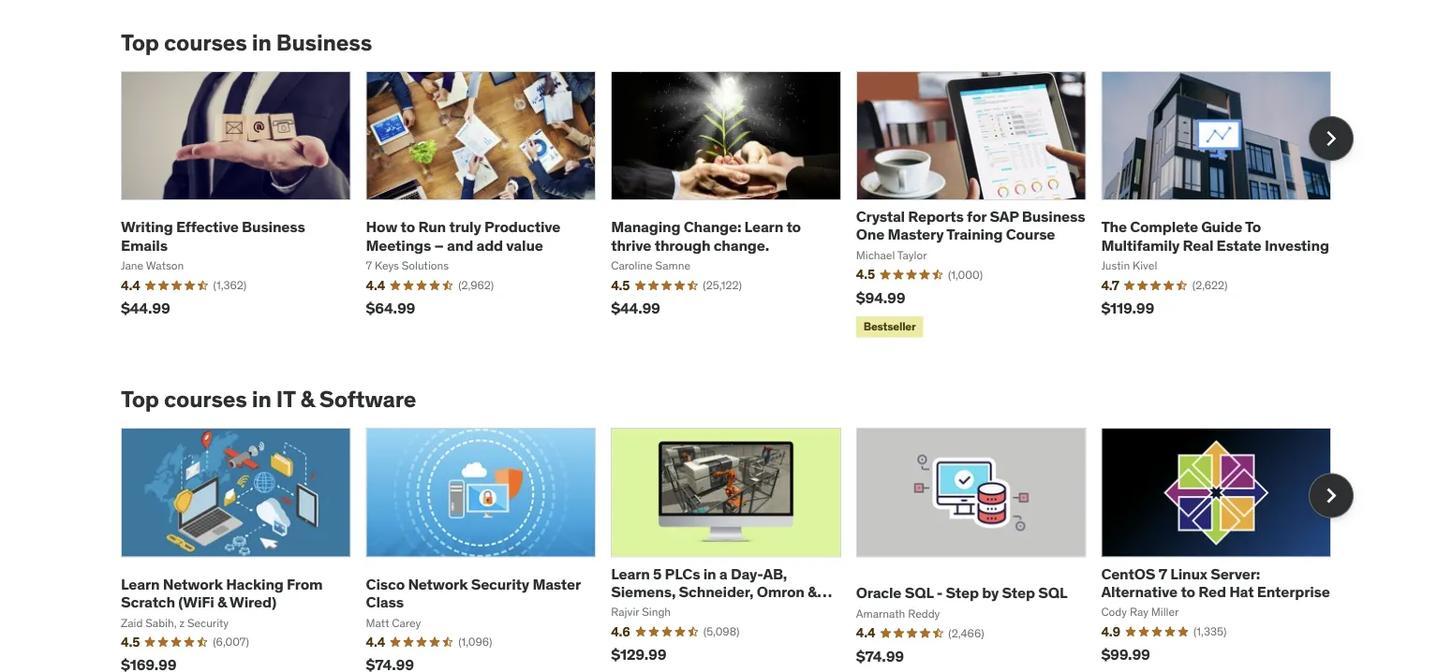Task type: describe. For each thing, give the bounding box(es) containing it.
learn 5 plcs in a day-ab, siemens, schneider, omron & delta
[[611, 564, 817, 620]]

learn network hacking from scratch (wifi & wired) link
[[121, 575, 323, 612]]

oracle sql - step by step sql
[[856, 584, 1068, 603]]

in for business
[[252, 28, 271, 56]]

network for scratch
[[163, 575, 223, 594]]

writing
[[121, 218, 173, 237]]

learn network hacking from scratch (wifi & wired)
[[121, 575, 323, 612]]

from
[[287, 575, 323, 594]]

estate
[[1217, 236, 1262, 255]]

cisco network security master class
[[366, 575, 581, 612]]

complete
[[1130, 218, 1198, 237]]

effective
[[176, 218, 239, 237]]

top for top courses in it & software
[[121, 385, 159, 414]]

managing change:  learn to thrive through change. link
[[611, 218, 801, 255]]

server:
[[1211, 564, 1260, 584]]

enterprise
[[1257, 582, 1330, 602]]

hacking
[[226, 575, 284, 594]]

truly
[[449, 218, 481, 237]]

software
[[319, 385, 416, 414]]

how
[[366, 218, 397, 237]]

by
[[982, 584, 999, 603]]

emails
[[121, 236, 168, 255]]

through
[[655, 236, 711, 255]]

in inside learn 5 plcs in a day-ab, siemens, schneider, omron & delta
[[703, 564, 716, 584]]

scratch
[[121, 593, 175, 612]]

linux
[[1170, 564, 1208, 584]]

learn 5 plcs in a day-ab, siemens, schneider, omron & delta link
[[611, 564, 832, 620]]

& inside learn 5 plcs in a day-ab, siemens, schneider, omron & delta
[[808, 582, 817, 602]]

for
[[967, 207, 987, 226]]

class
[[366, 593, 404, 612]]

reports
[[908, 207, 964, 226]]

1 step from the left
[[946, 584, 979, 603]]

centos 7 linux server: alternative to red hat enterprise
[[1101, 564, 1330, 602]]

1 horizontal spatial &
[[300, 385, 315, 414]]

to inside managing change:  learn to thrive through change.
[[787, 218, 801, 237]]

2 sql from the left
[[1038, 584, 1068, 603]]

master
[[533, 575, 581, 594]]

to inside the centos 7 linux server: alternative to red hat enterprise
[[1181, 582, 1196, 602]]

sap
[[990, 207, 1019, 226]]

& inside learn network hacking from scratch (wifi & wired)
[[217, 593, 227, 612]]

oracle
[[856, 584, 902, 603]]

day-
[[731, 564, 763, 584]]

guide
[[1201, 218, 1243, 237]]

add
[[476, 236, 503, 255]]

–
[[434, 236, 444, 255]]

7
[[1159, 564, 1167, 584]]

it
[[276, 385, 295, 414]]

to inside how to run truly productive meetings – and add value
[[401, 218, 415, 237]]

in for it
[[252, 385, 271, 414]]

learn for in
[[611, 564, 650, 584]]

carousel element for top courses in it & software
[[121, 428, 1354, 673]]

business inside crystal reports for sap business one mastery training course
[[1022, 207, 1085, 226]]

writing effective business emails
[[121, 218, 305, 255]]

real
[[1183, 236, 1214, 255]]

centos
[[1101, 564, 1156, 584]]

centos 7 linux server: alternative to red hat enterprise link
[[1101, 564, 1330, 602]]

wired)
[[230, 593, 276, 612]]

managing
[[611, 218, 681, 237]]

1 sql from the left
[[905, 584, 934, 603]]

(wifi
[[178, 593, 214, 612]]



Task type: locate. For each thing, give the bounding box(es) containing it.
network inside learn network hacking from scratch (wifi & wired)
[[163, 575, 223, 594]]

ab,
[[763, 564, 787, 584]]

multifamily
[[1101, 236, 1180, 255]]

crystal
[[856, 207, 905, 226]]

1 vertical spatial carousel element
[[121, 428, 1354, 673]]

sql
[[905, 584, 934, 603], [1038, 584, 1068, 603]]

2 top from the top
[[121, 385, 159, 414]]

alternative
[[1101, 582, 1178, 602]]

network left hacking
[[163, 575, 223, 594]]

course
[[1006, 225, 1055, 244]]

1 horizontal spatial step
[[1002, 584, 1035, 603]]

1 vertical spatial top
[[121, 385, 159, 414]]

2 step from the left
[[1002, 584, 1035, 603]]

productive
[[484, 218, 561, 237]]

security
[[471, 575, 529, 594]]

2 horizontal spatial &
[[808, 582, 817, 602]]

0 horizontal spatial network
[[163, 575, 223, 594]]

training
[[947, 225, 1003, 244]]

0 vertical spatial top
[[121, 28, 159, 56]]

sql right by
[[1038, 584, 1068, 603]]

courses for business
[[164, 28, 247, 56]]

0 vertical spatial in
[[252, 28, 271, 56]]

1 horizontal spatial network
[[408, 575, 468, 594]]

to
[[401, 218, 415, 237], [787, 218, 801, 237], [1181, 582, 1196, 602]]

network for class
[[408, 575, 468, 594]]

1 carousel element from the top
[[121, 71, 1354, 341]]

learn inside learn 5 plcs in a day-ab, siemens, schneider, omron & delta
[[611, 564, 650, 584]]

&
[[300, 385, 315, 414], [808, 582, 817, 602], [217, 593, 227, 612]]

one
[[856, 225, 885, 244]]

oracle sql - step by step sql link
[[856, 584, 1068, 603]]

managing change:  learn to thrive through change.
[[611, 218, 801, 255]]

sql left the -
[[905, 584, 934, 603]]

step right the -
[[946, 584, 979, 603]]

2 horizontal spatial learn
[[744, 218, 783, 237]]

network right cisco
[[408, 575, 468, 594]]

network inside cisco network security master class
[[408, 575, 468, 594]]

how to run truly productive meetings – and add value link
[[366, 218, 561, 255]]

how to run truly productive meetings – and add value
[[366, 218, 561, 255]]

learn for from
[[121, 575, 160, 594]]

1 horizontal spatial learn
[[611, 564, 650, 584]]

network
[[163, 575, 223, 594], [408, 575, 468, 594]]

5
[[653, 564, 662, 584]]

0 horizontal spatial sql
[[905, 584, 934, 603]]

2 courses from the top
[[164, 385, 247, 414]]

thrive
[[611, 236, 651, 255]]

to left red
[[1181, 582, 1196, 602]]

top courses in business
[[121, 28, 372, 56]]

schneider,
[[679, 582, 754, 602]]

2 horizontal spatial to
[[1181, 582, 1196, 602]]

0 vertical spatial courses
[[164, 28, 247, 56]]

1 vertical spatial courses
[[164, 385, 247, 414]]

omron
[[757, 582, 805, 602]]

change:
[[684, 218, 741, 237]]

top for top courses in business
[[121, 28, 159, 56]]

0 vertical spatial carousel element
[[121, 71, 1354, 341]]

carousel element containing crystal reports for sap business one mastery training course
[[121, 71, 1354, 341]]

and
[[447, 236, 473, 255]]

top
[[121, 28, 159, 56], [121, 385, 159, 414]]

business inside the "writing effective business emails"
[[242, 218, 305, 237]]

& right it
[[300, 385, 315, 414]]

step
[[946, 584, 979, 603], [1002, 584, 1035, 603]]

to right the change.
[[787, 218, 801, 237]]

the complete guide to multifamily real estate investing link
[[1101, 218, 1329, 255]]

next image
[[1316, 124, 1346, 154]]

0 horizontal spatial &
[[217, 593, 227, 612]]

learn right change:
[[744, 218, 783, 237]]

to left run
[[401, 218, 415, 237]]

1 horizontal spatial to
[[787, 218, 801, 237]]

plcs
[[665, 564, 700, 584]]

learn left (wifi
[[121, 575, 160, 594]]

carousel element containing learn 5 plcs in a day-ab, siemens, schneider, omron & delta
[[121, 428, 1354, 673]]

writing effective business emails link
[[121, 218, 305, 255]]

crystal reports for sap business one mastery training course
[[856, 207, 1085, 244]]

run
[[418, 218, 446, 237]]

0 horizontal spatial learn
[[121, 575, 160, 594]]

to
[[1245, 218, 1261, 237]]

red
[[1199, 582, 1226, 602]]

carousel element for top courses in business
[[121, 71, 1354, 341]]

1 courses from the top
[[164, 28, 247, 56]]

courses for it
[[164, 385, 247, 414]]

in
[[252, 28, 271, 56], [252, 385, 271, 414], [703, 564, 716, 584]]

1 network from the left
[[163, 575, 223, 594]]

courses
[[164, 28, 247, 56], [164, 385, 247, 414]]

carousel element
[[121, 71, 1354, 341], [121, 428, 1354, 673]]

change.
[[714, 236, 769, 255]]

value
[[506, 236, 543, 255]]

business
[[276, 28, 372, 56], [1022, 207, 1085, 226], [242, 218, 305, 237]]

learn inside learn network hacking from scratch (wifi & wired)
[[121, 575, 160, 594]]

-
[[937, 584, 943, 603]]

cisco network security master class link
[[366, 575, 581, 612]]

0 horizontal spatial step
[[946, 584, 979, 603]]

1 vertical spatial in
[[252, 385, 271, 414]]

mastery
[[888, 225, 944, 244]]

a
[[719, 564, 728, 584]]

siemens,
[[611, 582, 676, 602]]

the complete guide to multifamily real estate investing
[[1101, 218, 1329, 255]]

2 vertical spatial in
[[703, 564, 716, 584]]

learn left 5
[[611, 564, 650, 584]]

investing
[[1265, 236, 1329, 255]]

2 network from the left
[[408, 575, 468, 594]]

crystal reports for sap business one mastery training course link
[[856, 207, 1085, 244]]

hat
[[1229, 582, 1254, 602]]

delta
[[611, 600, 648, 620]]

& right (wifi
[[217, 593, 227, 612]]

learn inside managing change:  learn to thrive through change.
[[744, 218, 783, 237]]

meetings
[[366, 236, 431, 255]]

top courses in it & software
[[121, 385, 416, 414]]

the
[[1101, 218, 1127, 237]]

next image
[[1316, 481, 1346, 511]]

learn
[[744, 218, 783, 237], [611, 564, 650, 584], [121, 575, 160, 594]]

& right omron
[[808, 582, 817, 602]]

cisco
[[366, 575, 405, 594]]

0 horizontal spatial to
[[401, 218, 415, 237]]

2 carousel element from the top
[[121, 428, 1354, 673]]

step right by
[[1002, 584, 1035, 603]]

1 horizontal spatial sql
[[1038, 584, 1068, 603]]

1 top from the top
[[121, 28, 159, 56]]



Task type: vqa. For each thing, say whether or not it's contained in the screenshot.
"1.5"
no



